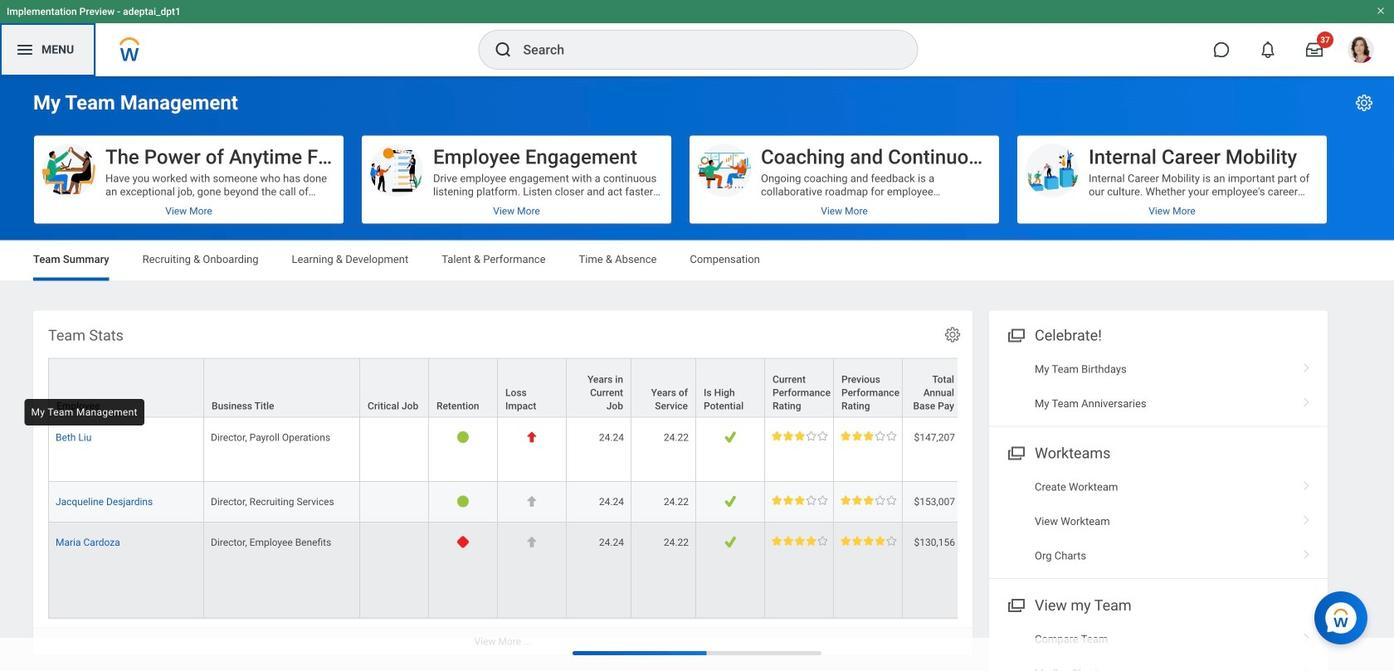 Task type: vqa. For each thing, say whether or not it's contained in the screenshot.
menu group icon "List"
yes



Task type: locate. For each thing, give the bounding box(es) containing it.
the worker has been assessed as having high potential. image for this worker has a high retention risk - immediate action needed. image
[[724, 536, 737, 548]]

the loss of this employee would be moderate or significant to the organization. image down the loss of this employee would be catastrophic or critical to the organization. image
[[526, 495, 538, 508]]

1 vertical spatial the loss of this employee would be moderate or significant to the organization. image
[[526, 536, 538, 548]]

chevron right image
[[1296, 357, 1318, 374], [1296, 475, 1318, 492], [1296, 544, 1318, 561], [1296, 627, 1318, 644], [1296, 662, 1318, 671]]

the loss of this employee would be catastrophic or critical to the organization. image
[[526, 431, 538, 444]]

the loss of this employee would be moderate or significant to the organization. image for this worker has low retention risk. image
[[526, 495, 538, 508]]

row
[[48, 358, 1338, 419], [48, 418, 1338, 482], [48, 482, 1338, 523], [48, 523, 1338, 619]]

menu group image for second chevron right image from the top
[[1004, 441, 1027, 463]]

column header
[[48, 358, 204, 419], [204, 358, 360, 419], [360, 358, 429, 419], [834, 358, 903, 419]]

justify image
[[15, 40, 35, 60]]

1 row from the top
[[48, 358, 1338, 419]]

the loss of this employee would be moderate or significant to the organization. image
[[526, 495, 538, 508], [526, 536, 538, 548]]

2 menu group image from the top
[[1004, 441, 1027, 463]]

0 vertical spatial list
[[989, 352, 1328, 421]]

2 the worker has been assessed as having high potential. image from the top
[[724, 536, 737, 548]]

1 vertical spatial list
[[989, 470, 1328, 573]]

the worker has been assessed as having high potential. image
[[724, 431, 737, 444], [724, 536, 737, 548]]

1 meets expectations - performance in line with a solid team contributor. image from the top
[[772, 431, 828, 441]]

2 vertical spatial menu group image
[[1004, 593, 1027, 616]]

2 vertical spatial list
[[989, 622, 1328, 671]]

cell
[[360, 418, 429, 482], [360, 482, 429, 523], [360, 523, 429, 619]]

0 vertical spatial menu group image
[[1004, 323, 1027, 346]]

0 vertical spatial meets expectations - performance in line with a solid team contributor. image
[[772, 431, 828, 441]]

2 chevron right image from the top
[[1296, 475, 1318, 492]]

the worker has been assessed as having high potential. image
[[724, 495, 737, 508]]

menu group image
[[1004, 323, 1027, 346], [1004, 441, 1027, 463], [1004, 593, 1027, 616]]

3 column header from the left
[[360, 358, 429, 419]]

2 chevron right image from the top
[[1296, 510, 1318, 526]]

meets expectations - performance in line with a solid team contributor. image
[[772, 431, 828, 441], [772, 495, 828, 505]]

cell left this worker has a high retention risk - immediate action needed. image
[[360, 523, 429, 619]]

2 list from the top
[[989, 470, 1328, 573]]

the worker has been assessed as having high potential. image up the worker has been assessed as having high potential. image
[[724, 431, 737, 444]]

close environment banner image
[[1376, 6, 1386, 16]]

1 the loss of this employee would be moderate or significant to the organization. image from the top
[[526, 495, 538, 508]]

5 chevron right image from the top
[[1296, 662, 1318, 671]]

1 column header from the left
[[48, 358, 204, 419]]

main content
[[0, 76, 1394, 671]]

1 vertical spatial meets expectations - performance in line with a solid team contributor. image
[[772, 495, 828, 505]]

2 meets expectations - performance in line with a solid team contributor. image from the top
[[772, 495, 828, 505]]

the worker has been assessed as having high potential. image down the worker has been assessed as having high potential. image
[[724, 536, 737, 548]]

2 the loss of this employee would be moderate or significant to the organization. image from the top
[[526, 536, 538, 548]]

cell left this worker has low retention risk. image
[[360, 482, 429, 523]]

4 chevron right image from the top
[[1296, 627, 1318, 644]]

1 list from the top
[[989, 352, 1328, 421]]

1 vertical spatial chevron right image
[[1296, 510, 1318, 526]]

0 vertical spatial the loss of this employee would be moderate or significant to the organization. image
[[526, 495, 538, 508]]

3 menu group image from the top
[[1004, 593, 1027, 616]]

meets expectations - performance in line with a solid team contributor. image for the worker has been assessed as having high potential. icon corresponding to this worker has low retention risk. icon
[[772, 431, 828, 441]]

1 cell from the top
[[360, 418, 429, 482]]

1 the worker has been assessed as having high potential. image from the top
[[724, 431, 737, 444]]

1 chevron right image from the top
[[1296, 392, 1318, 408]]

banner
[[0, 0, 1394, 76]]

the worker has been assessed as having high potential. image for this worker has low retention risk. icon
[[724, 431, 737, 444]]

search image
[[493, 40, 513, 60]]

Search Workday  search field
[[523, 32, 883, 68]]

0 vertical spatial the worker has been assessed as having high potential. image
[[724, 431, 737, 444]]

1 vertical spatial menu group image
[[1004, 441, 1027, 463]]

3 list from the top
[[989, 622, 1328, 671]]

menu group image for 5th chevron right image from the bottom of the page
[[1004, 323, 1027, 346]]

the loss of this employee would be moderate or significant to the organization. image for this worker has a high retention risk - immediate action needed. image
[[526, 536, 538, 548]]

3 cell from the top
[[360, 523, 429, 619]]

the loss of this employee would be moderate or significant to the organization. image right this worker has a high retention risk - immediate action needed. image
[[526, 536, 538, 548]]

list
[[989, 352, 1328, 421], [989, 470, 1328, 573], [989, 622, 1328, 671]]

0 vertical spatial chevron right image
[[1296, 392, 1318, 408]]

chevron right image
[[1296, 392, 1318, 408], [1296, 510, 1318, 526]]

menu group image for fourth chevron right image
[[1004, 593, 1027, 616]]

2 cell from the top
[[360, 482, 429, 523]]

tab list
[[17, 241, 1378, 281]]

2 row from the top
[[48, 418, 1338, 482]]

1 vertical spatial the worker has been assessed as having high potential. image
[[724, 536, 737, 548]]

notifications large image
[[1260, 41, 1276, 58]]

profile logan mcneil image
[[1348, 37, 1374, 66]]

this worker has low retention risk. image
[[457, 495, 469, 508]]

cell left this worker has low retention risk. icon
[[360, 418, 429, 482]]

1 menu group image from the top
[[1004, 323, 1027, 346]]

3 row from the top
[[48, 482, 1338, 523]]

this worker has a high retention risk - immediate action needed. image
[[457, 536, 469, 548]]

list for menu group image related to fourth chevron right image
[[989, 622, 1328, 671]]



Task type: describe. For each thing, give the bounding box(es) containing it.
configure this page image
[[1354, 93, 1374, 113]]

4 column header from the left
[[834, 358, 903, 419]]

meets expectations - performance in line with a solid team contributor. image for the worker has been assessed as having high potential. image
[[772, 495, 828, 505]]

3 chevron right image from the top
[[1296, 544, 1318, 561]]

list for 5th chevron right image from the bottom of the page's menu group image
[[989, 352, 1328, 421]]

1 chevron right image from the top
[[1296, 357, 1318, 374]]

cell for this worker has low retention risk. icon
[[360, 418, 429, 482]]

inbox large image
[[1306, 41, 1323, 58]]

exceeds expectations - performance is excellent and generally surpassed expectations and required little to no supervision. image
[[772, 536, 828, 546]]

cell for this worker has a high retention risk - immediate action needed. image
[[360, 523, 429, 619]]

list for menu group image associated with second chevron right image from the top
[[989, 470, 1328, 573]]

configure team stats image
[[944, 326, 962, 344]]

team stats element
[[33, 311, 1338, 655]]

this worker has low retention risk. image
[[457, 431, 469, 444]]

4 row from the top
[[48, 523, 1338, 619]]

2 column header from the left
[[204, 358, 360, 419]]

cell for this worker has low retention risk. image
[[360, 482, 429, 523]]



